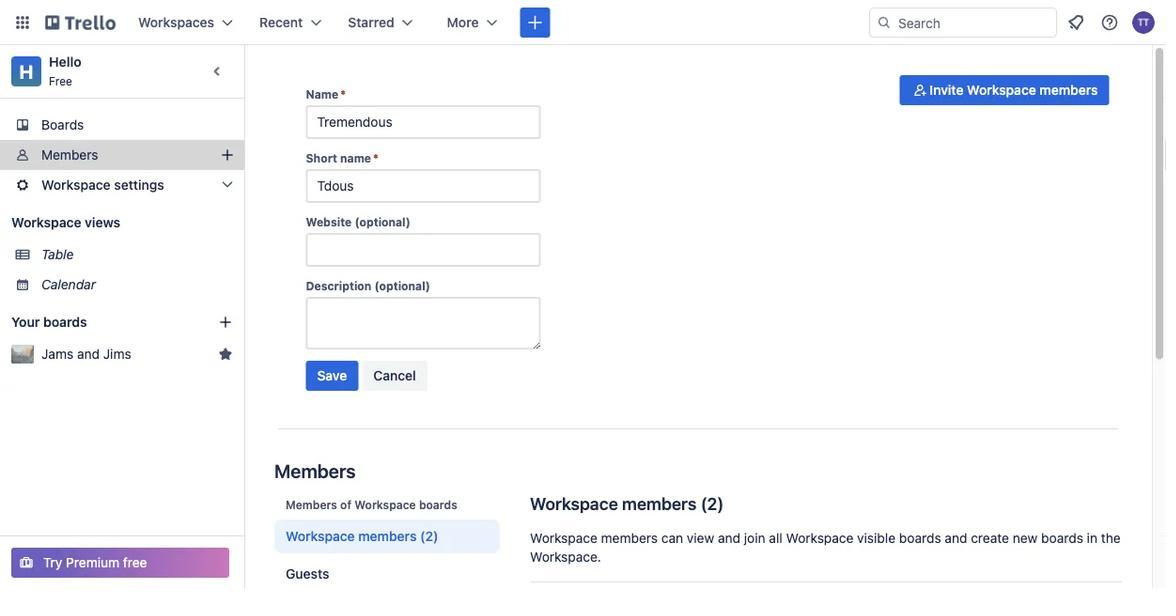 Task type: locate. For each thing, give the bounding box(es) containing it.
None text field
[[306, 169, 541, 203], [306, 233, 541, 267], [306, 169, 541, 203], [306, 233, 541, 267]]

workspace navigation collapse icon image
[[205, 58, 231, 85]]

join
[[744, 530, 766, 546]]

sm image
[[911, 81, 930, 100]]

members up can
[[622, 493, 697, 514]]

jams
[[41, 346, 73, 362]]

* right 'name'
[[340, 87, 346, 101]]

save
[[317, 368, 347, 383]]

try premium free
[[43, 555, 147, 570]]

members inside button
[[1040, 82, 1098, 98]]

members down the 0 notifications icon
[[1040, 82, 1098, 98]]

can
[[661, 530, 683, 546]]

try
[[43, 555, 62, 570]]

0 vertical spatial *
[[340, 87, 346, 101]]

workspaces
[[138, 15, 214, 30]]

starred icon image
[[218, 347, 233, 362]]

calendar
[[41, 277, 96, 292]]

create board or workspace image
[[526, 13, 545, 32]]

0 vertical spatial workspace members
[[530, 493, 697, 514]]

(
[[701, 493, 707, 514]]

members down boards
[[41, 147, 98, 163]]

boards
[[43, 314, 87, 330], [419, 498, 458, 511], [899, 530, 941, 546], [1041, 530, 1083, 546]]

more
[[447, 15, 479, 30]]

organizationdetailform element
[[306, 86, 541, 398]]

members
[[1040, 82, 1098, 98], [622, 493, 697, 514], [358, 529, 417, 544], [601, 530, 658, 546]]

workspaces button
[[127, 8, 244, 38]]

jams and jims
[[41, 346, 131, 362]]

members of workspace boards
[[286, 498, 458, 511]]

(optional) right description
[[374, 279, 430, 292]]

invite workspace members
[[930, 82, 1098, 98]]

recent button
[[248, 8, 333, 38]]

and left "create"
[[945, 530, 967, 546]]

hello link
[[49, 54, 81, 70]]

0 vertical spatial members
[[41, 147, 98, 163]]

your boards
[[11, 314, 87, 330]]

terry turtle (terryturtle) image
[[1132, 11, 1155, 34]]

h link
[[11, 56, 41, 86]]

free
[[49, 74, 72, 87]]

and
[[77, 346, 100, 362], [718, 530, 741, 546], [945, 530, 967, 546]]

name
[[306, 87, 338, 101]]

1 vertical spatial *
[[373, 151, 379, 164]]

( 2 )
[[701, 493, 724, 514]]

workspace members down of
[[286, 529, 417, 544]]

(optional) right website
[[355, 215, 410, 228]]

starred
[[348, 15, 394, 30]]

guests
[[286, 566, 329, 582]]

website
[[306, 215, 352, 228]]

hello free
[[49, 54, 81, 87]]

Search field
[[892, 8, 1056, 37]]

primary element
[[0, 0, 1166, 45]]

description (optional)
[[306, 279, 430, 292]]

workspace.
[[530, 549, 601, 565]]

* right the name
[[373, 151, 379, 164]]

boards
[[41, 117, 84, 133]]

0 horizontal spatial workspace members
[[286, 529, 417, 544]]

(optional) for website (optional)
[[355, 215, 410, 228]]

and left jims
[[77, 346, 100, 362]]

workspace views
[[11, 215, 120, 230]]

members left can
[[601, 530, 658, 546]]

starred button
[[337, 8, 424, 38]]

2
[[707, 493, 717, 514]]

0 horizontal spatial *
[[340, 87, 346, 101]]

back to home image
[[45, 8, 116, 38]]

1 vertical spatial (optional)
[[374, 279, 430, 292]]

members
[[41, 147, 98, 163], [274, 460, 356, 482], [286, 498, 337, 511]]

workspace members up can
[[530, 493, 697, 514]]

members inside workspace members can view and join all workspace visible boards and create new boards in the workspace.
[[601, 530, 658, 546]]

1 vertical spatial members
[[274, 460, 356, 482]]

workspace
[[967, 82, 1036, 98], [41, 177, 111, 193], [11, 215, 81, 230], [530, 493, 618, 514], [355, 498, 416, 511], [286, 529, 355, 544], [530, 530, 598, 546], [786, 530, 854, 546]]

save button
[[306, 361, 358, 391]]

name *
[[306, 87, 346, 101]]

and left 'join' at right
[[718, 530, 741, 546]]

None text field
[[306, 105, 541, 139], [306, 297, 541, 350], [306, 105, 541, 139], [306, 297, 541, 350]]

cancel
[[373, 368, 416, 383]]

cancel button
[[362, 361, 427, 391]]

1 horizontal spatial workspace members
[[530, 493, 697, 514]]

more button
[[436, 8, 509, 38]]

members up of
[[274, 460, 356, 482]]

*
[[340, 87, 346, 101], [373, 151, 379, 164]]

2 vertical spatial members
[[286, 498, 337, 511]]

workspace members
[[530, 493, 697, 514], [286, 529, 417, 544]]

boards link
[[0, 110, 244, 140]]

members link
[[0, 140, 244, 170]]

(optional)
[[355, 215, 410, 228], [374, 279, 430, 292]]

table link
[[41, 245, 233, 264]]

0 vertical spatial (optional)
[[355, 215, 410, 228]]

members left of
[[286, 498, 337, 511]]

workspace settings
[[41, 177, 164, 193]]

0 horizontal spatial and
[[77, 346, 100, 362]]

settings
[[114, 177, 164, 193]]

members inside members link
[[41, 147, 98, 163]]

views
[[85, 215, 120, 230]]

1 horizontal spatial *
[[373, 151, 379, 164]]



Task type: describe. For each thing, give the bounding box(es) containing it.
0 notifications image
[[1065, 11, 1087, 34]]

hello
[[49, 54, 81, 70]]

short
[[306, 151, 337, 164]]

search image
[[877, 15, 892, 30]]

jims
[[103, 346, 131, 362]]

calendar link
[[41, 275, 233, 294]]

your boards with 1 items element
[[11, 311, 190, 334]]

table
[[41, 247, 74, 262]]

workspace settings button
[[0, 170, 244, 200]]

new
[[1013, 530, 1038, 546]]

name
[[340, 151, 371, 164]]

premium
[[66, 555, 119, 570]]

short name *
[[306, 151, 379, 164]]

jams and jims link
[[41, 345, 211, 364]]

the
[[1101, 530, 1121, 546]]

visible
[[857, 530, 896, 546]]

of
[[340, 498, 352, 511]]

(optional) for description (optional)
[[374, 279, 430, 292]]

boards up jams
[[43, 314, 87, 330]]

)
[[717, 493, 724, 514]]

workspace inside popup button
[[41, 177, 111, 193]]

(2)
[[420, 529, 438, 544]]

add board image
[[218, 315, 233, 330]]

invite workspace members button
[[900, 75, 1109, 105]]

workspace members can view and join all workspace visible boards and create new boards in the workspace.
[[530, 530, 1121, 565]]

create
[[971, 530, 1009, 546]]

h
[[19, 60, 33, 82]]

workspace inside button
[[967, 82, 1036, 98]]

guests link
[[274, 557, 500, 589]]

invite
[[930, 82, 964, 98]]

recent
[[259, 15, 303, 30]]

boards right visible
[[899, 530, 941, 546]]

description
[[306, 279, 371, 292]]

members down members of workspace boards
[[358, 529, 417, 544]]

try premium free button
[[11, 548, 229, 578]]

1 horizontal spatial and
[[718, 530, 741, 546]]

your
[[11, 314, 40, 330]]

free
[[123, 555, 147, 570]]

2 horizontal spatial and
[[945, 530, 967, 546]]

boards left in
[[1041, 530, 1083, 546]]

website (optional)
[[306, 215, 410, 228]]

1 vertical spatial workspace members
[[286, 529, 417, 544]]

open information menu image
[[1100, 13, 1119, 32]]

all
[[769, 530, 783, 546]]

in
[[1087, 530, 1098, 546]]

boards up (2)
[[419, 498, 458, 511]]

view
[[687, 530, 714, 546]]



Task type: vqa. For each thing, say whether or not it's contained in the screenshot.
second Add Icon
no



